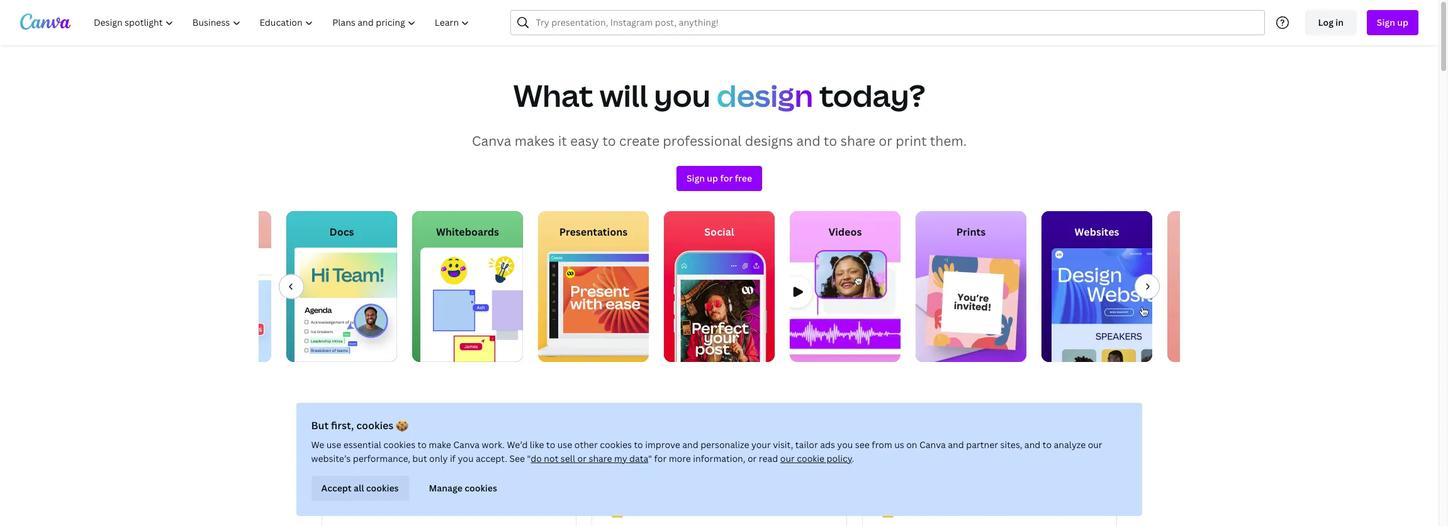 Task type: vqa. For each thing, say whether or not it's contained in the screenshot.
2nd 'use' from the left
yes



Task type: locate. For each thing, give the bounding box(es) containing it.
None search field
[[511, 10, 1265, 35]]

sign right the in
[[1377, 16, 1395, 28]]

share down 'other'
[[589, 453, 612, 465]]

our right the analyze
[[1088, 439, 1103, 451]]

use up website's at the bottom of the page
[[327, 439, 342, 451]]

canva
[[472, 132, 511, 150], [454, 439, 480, 451], [920, 439, 946, 451], [337, 500, 384, 520], [633, 500, 680, 520], [903, 500, 950, 520]]

you
[[654, 75, 710, 116], [837, 439, 853, 451], [458, 453, 474, 465]]

1 horizontal spatial share
[[840, 132, 875, 150]]

1 horizontal spatial use
[[558, 439, 573, 451]]

cookies up my
[[600, 439, 632, 451]]

2 use from the left
[[558, 439, 573, 451]]

log in
[[1318, 16, 1344, 28]]

use up sell
[[558, 439, 573, 451]]

information,
[[693, 453, 746, 465]]

we
[[311, 439, 325, 451]]

share down 'today?' at top
[[840, 132, 875, 150]]

our
[[1088, 439, 1103, 451], [780, 453, 795, 465]]

use
[[327, 439, 342, 451], [558, 439, 573, 451]]

data
[[630, 453, 649, 465]]

us
[[895, 439, 904, 451]]

sign
[[1377, 16, 1395, 28], [686, 172, 705, 184]]

1 vertical spatial share
[[589, 453, 612, 465]]

0 horizontal spatial "
[[527, 453, 531, 465]]

canva for teams
[[903, 500, 1027, 520]]

tailor
[[796, 439, 818, 451]]

accept.
[[476, 453, 508, 465]]

sites,
[[1001, 439, 1023, 451]]

for down improve
[[654, 453, 667, 465]]

cookies up essential
[[357, 419, 394, 433]]

1 vertical spatial sign
[[686, 172, 705, 184]]

make
[[429, 439, 451, 451]]

and right designs
[[796, 132, 820, 150]]

for up information,
[[718, 422, 749, 449]]

Try presentation, Instagram post, anything! search field
[[536, 11, 1256, 35]]

to up but
[[418, 439, 427, 451]]

cookies down 🍪
[[384, 439, 416, 451]]

1 horizontal spatial our
[[1088, 439, 1103, 451]]

0 vertical spatial sign
[[1377, 16, 1395, 28]]

all
[[354, 483, 364, 495]]

sign down professional on the top of the page
[[686, 172, 705, 184]]

everyone
[[753, 422, 848, 449]]

design
[[717, 75, 813, 116]]

manage cookies button
[[419, 476, 507, 502]]

canva pro
[[633, 500, 709, 520]]

a perfect fit for everyone
[[591, 422, 848, 449]]

.
[[852, 453, 855, 465]]

or
[[879, 132, 892, 150], [578, 453, 587, 465], [748, 453, 757, 465]]

sell
[[561, 453, 576, 465]]

makes
[[515, 132, 555, 150]]

up
[[1397, 16, 1408, 28], [707, 172, 718, 184]]

whiteboards
[[436, 225, 499, 239]]

our down visit, at bottom
[[780, 453, 795, 465]]

0 vertical spatial share
[[840, 132, 875, 150]]

or left print
[[879, 132, 892, 150]]

visit,
[[773, 439, 793, 451]]

canva for canva pro
[[633, 500, 680, 520]]

manage cookies
[[429, 483, 497, 495]]

to
[[602, 132, 616, 150], [824, 132, 837, 150], [418, 439, 427, 451], [547, 439, 556, 451], [634, 439, 643, 451], [1043, 439, 1052, 451]]

0 horizontal spatial you
[[458, 453, 474, 465]]

canva for canva free
[[337, 500, 384, 520]]

1 horizontal spatial sign
[[1377, 16, 1395, 28]]

you up policy
[[837, 439, 853, 451]]

analyze
[[1054, 439, 1086, 451]]

or left read at the bottom of the page
[[748, 453, 757, 465]]

first,
[[331, 419, 354, 433]]

0 horizontal spatial up
[[707, 172, 718, 184]]

see
[[510, 453, 525, 465]]

pro
[[683, 500, 709, 520]]

0 vertical spatial you
[[654, 75, 710, 116]]

accept
[[322, 483, 352, 495]]

up for sign up for free
[[707, 172, 718, 184]]

improve
[[645, 439, 680, 451]]

them.
[[930, 132, 967, 150]]

free
[[387, 500, 421, 520]]

websites
[[1075, 225, 1119, 239]]

0 vertical spatial up
[[1397, 16, 1408, 28]]

1 vertical spatial our
[[780, 453, 795, 465]]

2 horizontal spatial you
[[837, 439, 853, 451]]

1 " from the left
[[527, 453, 531, 465]]

personalize
[[701, 439, 749, 451]]

canva makes it easy to create professional designs and to share or print them.
[[472, 132, 967, 150]]

or right sell
[[578, 453, 587, 465]]

" right the see
[[527, 453, 531, 465]]

top level navigation element
[[86, 10, 480, 35]]

up for sign up
[[1397, 16, 1408, 28]]

it
[[558, 132, 567, 150]]

cookies down accept.
[[465, 483, 497, 495]]

2 horizontal spatial or
[[879, 132, 892, 150]]

1 vertical spatial you
[[837, 439, 853, 451]]

you right "if"
[[458, 453, 474, 465]]

1 vertical spatial up
[[707, 172, 718, 184]]

log
[[1318, 16, 1333, 28]]

my
[[614, 453, 628, 465]]

essential
[[344, 439, 382, 451]]

cookie
[[797, 453, 825, 465]]

easy
[[570, 132, 599, 150]]

sign up for free
[[686, 172, 752, 184]]

cookies
[[357, 419, 394, 433], [384, 439, 416, 451], [600, 439, 632, 451], [366, 483, 399, 495], [465, 483, 497, 495]]

" down improve
[[649, 453, 652, 465]]

teams
[[979, 500, 1027, 520]]

1 horizontal spatial "
[[649, 453, 652, 465]]

and
[[796, 132, 820, 150], [683, 439, 699, 451], [948, 439, 964, 451], [1025, 439, 1041, 451]]

1 horizontal spatial up
[[1397, 16, 1408, 28]]

1 horizontal spatial or
[[748, 453, 757, 465]]

share
[[840, 132, 875, 150], [589, 453, 612, 465]]

or for canva makes it easy to create professional designs and to share or print them.
[[879, 132, 892, 150]]

0 vertical spatial our
[[1088, 439, 1103, 451]]

to up data
[[634, 439, 643, 451]]

social
[[704, 225, 734, 239]]

our inside we use essential cookies to make canva work. we'd like to use other cookies to improve and personalize your visit, tailor ads you see from us on canva and partner sites, and to analyze our website's performance, but only if you accept. see "
[[1088, 439, 1103, 451]]

canva for canva for teams
[[903, 500, 950, 520]]

prints
[[956, 225, 986, 239]]

0 horizontal spatial share
[[589, 453, 612, 465]]

0 horizontal spatial sign
[[686, 172, 705, 184]]

0 horizontal spatial use
[[327, 439, 342, 451]]

🍪
[[396, 419, 409, 433]]

for left the free
[[720, 172, 733, 184]]

"
[[527, 453, 531, 465], [649, 453, 652, 465]]

to left the analyze
[[1043, 439, 1052, 451]]

partner
[[966, 439, 998, 451]]

do not sell or share my data " for more information, or read our cookie policy .
[[531, 453, 855, 465]]

docs
[[329, 225, 354, 239]]

you up professional on the top of the page
[[654, 75, 710, 116]]



Task type: describe. For each thing, give the bounding box(es) containing it.
for inside button
[[720, 172, 733, 184]]

we use essential cookies to make canva work. we'd like to use other cookies to improve and personalize your visit, tailor ads you see from us on canva and partner sites, and to analyze our website's performance, but only if you accept. see "
[[311, 439, 1103, 465]]

presentations
[[559, 225, 628, 239]]

or for do not sell or share my data " for more information, or read our cookie policy .
[[748, 453, 757, 465]]

read
[[759, 453, 778, 465]]

accept all cookies
[[322, 483, 399, 495]]

but first, cookies 🍪 dialog
[[296, 403, 1142, 517]]

share inside but first, cookies 🍪 dialog
[[589, 453, 612, 465]]

today?
[[819, 75, 925, 116]]

videos
[[828, 225, 862, 239]]

to right designs
[[824, 132, 837, 150]]

what will you design today?
[[513, 75, 925, 116]]

your
[[752, 439, 771, 451]]

canva free
[[337, 500, 421, 520]]

see
[[855, 439, 870, 451]]

designs
[[745, 132, 793, 150]]

2 " from the left
[[649, 453, 652, 465]]

if
[[450, 453, 456, 465]]

website's
[[311, 453, 351, 465]]

cookies up canva free at the left bottom of the page
[[366, 483, 399, 495]]

sign up
[[1377, 16, 1408, 28]]

1 use from the left
[[327, 439, 342, 451]]

manage
[[429, 483, 463, 495]]

professional
[[663, 132, 742, 150]]

0 horizontal spatial or
[[578, 453, 587, 465]]

for left teams
[[953, 500, 976, 520]]

to right like
[[547, 439, 556, 451]]

perfect
[[610, 422, 687, 449]]

on
[[907, 439, 918, 451]]

from
[[872, 439, 893, 451]]

and left partner
[[948, 439, 964, 451]]

our cookie policy link
[[780, 453, 852, 465]]

to right easy
[[602, 132, 616, 150]]

do
[[531, 453, 542, 465]]

not
[[544, 453, 559, 465]]

sign for sign up for free
[[686, 172, 705, 184]]

ads
[[820, 439, 835, 451]]

sign for sign up
[[1377, 16, 1395, 28]]

and right the sites,
[[1025, 439, 1041, 451]]

and up do not sell or share my data " for more information, or read our cookie policy .
[[683, 439, 699, 451]]

will
[[599, 75, 648, 116]]

what
[[513, 75, 593, 116]]

only
[[430, 453, 448, 465]]

accept all cookies button
[[311, 476, 409, 502]]

work.
[[482, 439, 505, 451]]

performance,
[[353, 453, 411, 465]]

in
[[1336, 16, 1344, 28]]

other
[[575, 439, 598, 451]]

print
[[896, 132, 927, 150]]

but
[[413, 453, 427, 465]]

free
[[735, 172, 752, 184]]

but first, cookies 🍪
[[311, 419, 409, 433]]

but
[[311, 419, 329, 433]]

more
[[669, 453, 691, 465]]

we'd
[[507, 439, 528, 451]]

create
[[619, 132, 660, 150]]

2 vertical spatial you
[[458, 453, 474, 465]]

log in button
[[1305, 10, 1357, 35]]

for inside but first, cookies 🍪 dialog
[[654, 453, 667, 465]]

" inside we use essential cookies to make canva work. we'd like to use other cookies to improve and personalize your visit, tailor ads you see from us on canva and partner sites, and to analyze our website's performance, but only if you accept. see "
[[527, 453, 531, 465]]

fit
[[691, 422, 713, 449]]

a
[[591, 422, 606, 449]]

policy
[[827, 453, 852, 465]]

1 horizontal spatial you
[[654, 75, 710, 116]]

sign up for free button
[[676, 166, 762, 191]]

canva for canva makes it easy to create professional designs and to share or print them.
[[472, 132, 511, 150]]

sign up button
[[1367, 10, 1418, 35]]

like
[[530, 439, 544, 451]]

do not sell or share my data link
[[531, 453, 649, 465]]

0 horizontal spatial our
[[780, 453, 795, 465]]



